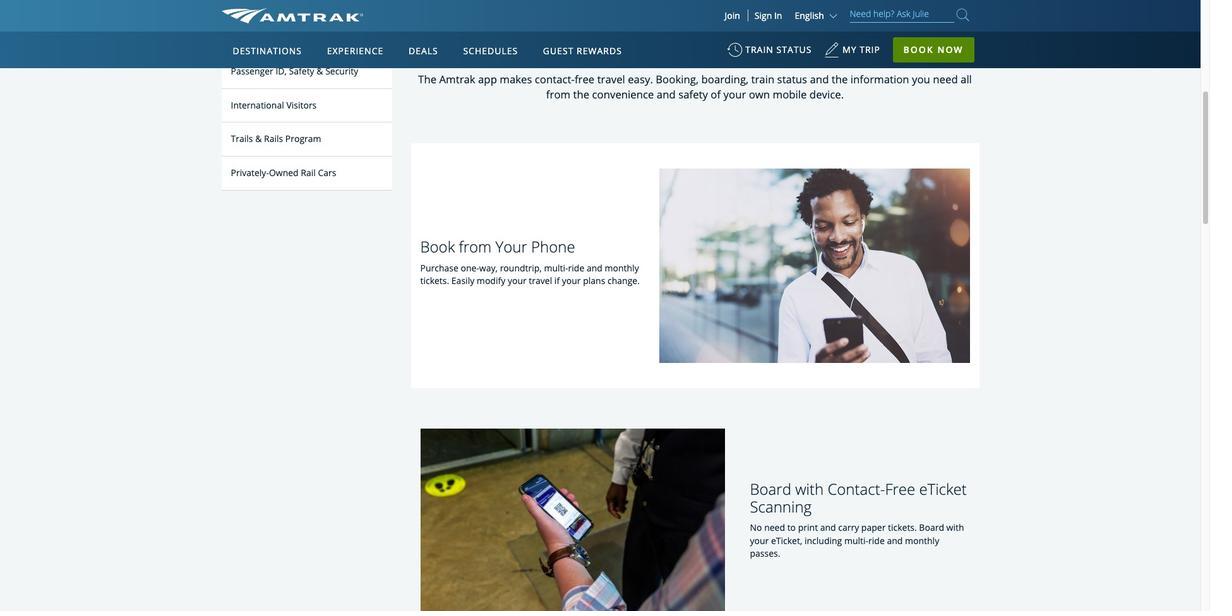 Task type: vqa. For each thing, say whether or not it's contained in the screenshot.
Own
yes



Task type: describe. For each thing, give the bounding box(es) containing it.
purchase
[[420, 262, 459, 274]]

trails & rails program link
[[221, 123, 392, 157]]

schedules
[[463, 45, 518, 57]]

phone
[[531, 236, 575, 257]]

your inside the board with contact-free eticket scanning no need to print and carry paper tickets. board with your eticket, including multi-ride and monthly passes.
[[750, 535, 769, 547]]

passenger id, safety & security
[[231, 65, 358, 77]]

book from your phone purchase one-way, roundtrip, multi-ride and monthly tickets. easily modify your travel if your plans change.
[[420, 236, 640, 287]]

privately-owned rail cars link
[[221, 157, 392, 191]]

change.
[[608, 275, 640, 287]]

passes.
[[750, 547, 780, 559]]

carry
[[838, 522, 859, 534]]

and down free at the bottom of the page
[[887, 535, 903, 547]]

travel inside the amtrak app makes contact-free travel easy. booking, boarding, train status and the information you need all from the convenience and safety of your own mobile device.
[[597, 72, 625, 86]]

need inside the board with contact-free eticket scanning no need to print and carry paper tickets. board with your eticket, including multi-ride and monthly passes.
[[764, 522, 785, 534]]

1 vertical spatial with
[[947, 522, 964, 534]]

cars
[[318, 167, 336, 179]]

Please enter your search item search field
[[850, 6, 954, 23]]

program
[[285, 133, 321, 145]]

experience button
[[322, 33, 389, 69]]

board with contact-free eticket scanning no need to print and carry paper tickets. board with your eticket, including multi-ride and monthly passes.
[[750, 479, 967, 559]]

easy.
[[628, 72, 653, 86]]

including
[[805, 535, 842, 547]]

information
[[851, 72, 909, 86]]

book now
[[904, 44, 964, 56]]

my
[[843, 44, 857, 56]]

boarding,
[[701, 72, 749, 86]]

privately-owned rail cars
[[231, 167, 336, 179]]

train
[[751, 72, 775, 86]]

now
[[938, 44, 964, 56]]

destinations
[[233, 45, 302, 57]]

get the app on google play image
[[701, 12, 796, 47]]

convenience
[[592, 87, 654, 102]]

deals
[[409, 45, 438, 57]]

passenger id, safety & security link
[[221, 55, 392, 89]]

passenger
[[231, 65, 273, 77]]

experience
[[327, 45, 384, 57]]

one-
[[461, 262, 479, 274]]

monthly inside the board with contact-free eticket scanning no need to print and carry paper tickets. board with your eticket, including multi-ride and monthly passes.
[[905, 535, 939, 547]]

trip
[[860, 44, 881, 56]]

trails
[[231, 133, 253, 145]]

amtrak image
[[221, 8, 363, 23]]

security
[[325, 65, 358, 77]]

scanning
[[750, 496, 812, 517]]

search icon image
[[957, 6, 969, 23]]

tickets. inside the board with contact-free eticket scanning no need to print and carry paper tickets. board with your eticket, including multi-ride and monthly passes.
[[888, 522, 917, 534]]

the amtrak app makes contact-free travel easy. booking, boarding, train status and the information you need all from the convenience and safety of your own mobile device.
[[418, 72, 972, 102]]

monthly inside the book from your phone purchase one-way, roundtrip, multi-ride and monthly tickets. easily modify your travel if your plans change.
[[605, 262, 639, 274]]

from inside the amtrak app makes contact-free travel easy. booking, boarding, train status and the information you need all from the convenience and safety of your own mobile device.
[[546, 87, 571, 102]]

get the app on apple app store image
[[595, 12, 689, 47]]

if
[[555, 275, 560, 287]]

eticket,
[[771, 535, 802, 547]]

guest
[[543, 45, 574, 57]]

train status
[[746, 44, 812, 56]]

your inside the amtrak app makes contact-free travel easy. booking, boarding, train status and the information you need all from the convenience and safety of your own mobile device.
[[724, 87, 746, 102]]

safety
[[679, 87, 708, 102]]

the
[[418, 72, 437, 86]]

train
[[746, 44, 774, 56]]

amtrak
[[439, 72, 475, 86]]

multi- inside the board with contact-free eticket scanning no need to print and carry paper tickets. board with your eticket, including multi-ride and monthly passes.
[[845, 535, 869, 547]]

book
[[904, 44, 934, 56]]

book now button
[[893, 37, 974, 63]]

0 vertical spatial with
[[795, 479, 824, 500]]

print
[[798, 522, 818, 534]]

rail
[[301, 167, 316, 179]]

way,
[[479, 262, 498, 274]]

makes
[[500, 72, 532, 86]]

join button
[[717, 9, 748, 21]]

train status link
[[727, 38, 812, 69]]

contact-
[[535, 72, 575, 86]]

sign
[[755, 9, 772, 21]]

owned
[[269, 167, 299, 179]]

free
[[575, 72, 595, 86]]

english button
[[795, 9, 840, 21]]

1 horizontal spatial the
[[832, 72, 848, 86]]

rewards
[[577, 45, 622, 57]]

my trip button
[[824, 38, 881, 69]]



Task type: locate. For each thing, give the bounding box(es) containing it.
international visitors
[[231, 99, 317, 111]]

banner
[[0, 0, 1201, 292]]

ride inside the book from your phone purchase one-way, roundtrip, multi-ride and monthly tickets. easily modify your travel if your plans change.
[[568, 262, 585, 274]]

multi-
[[544, 262, 568, 274], [845, 535, 869, 547]]

multi- down carry
[[845, 535, 869, 547]]

need left "all"
[[933, 72, 958, 86]]

& left rails
[[255, 133, 262, 145]]

1 horizontal spatial from
[[546, 87, 571, 102]]

0 vertical spatial ride
[[568, 262, 585, 274]]

guest rewards button
[[538, 33, 627, 69]]

tickets. inside the book from your phone purchase one-way, roundtrip, multi-ride and monthly tickets. easily modify your travel if your plans change.
[[420, 275, 449, 287]]

easily
[[452, 275, 475, 287]]

sign in button
[[755, 9, 782, 21]]

booking,
[[656, 72, 699, 86]]

from up one-
[[459, 236, 492, 257]]

plans
[[583, 275, 605, 287]]

ride down paper
[[869, 535, 885, 547]]

all
[[961, 72, 972, 86]]

the up device.
[[832, 72, 848, 86]]

1 vertical spatial need
[[764, 522, 785, 534]]

guest rewards
[[543, 45, 622, 57]]

my trip
[[843, 44, 881, 56]]

the
[[832, 72, 848, 86], [573, 87, 589, 102]]

1 horizontal spatial need
[[933, 72, 958, 86]]

monthly up change.
[[605, 262, 639, 274]]

need inside the amtrak app makes contact-free travel easy. booking, boarding, train status and the information you need all from the convenience and safety of your own mobile device.
[[933, 72, 958, 86]]

monthly
[[605, 262, 639, 274], [905, 535, 939, 547]]

& right safety
[[317, 65, 323, 77]]

visitors
[[286, 99, 317, 111]]

device.
[[810, 87, 844, 102]]

with up print
[[795, 479, 824, 500]]

schedules link
[[458, 32, 523, 68]]

free
[[885, 479, 915, 500]]

ride inside the board with contact-free eticket scanning no need to print and carry paper tickets. board with your eticket, including multi-ride and monthly passes.
[[869, 535, 885, 547]]

contact-
[[828, 479, 885, 500]]

need
[[933, 72, 958, 86], [764, 522, 785, 534]]

and up device.
[[810, 72, 829, 86]]

mobile
[[773, 87, 807, 102]]

tickets. down purchase
[[420, 275, 449, 287]]

1 vertical spatial the
[[573, 87, 589, 102]]

1 vertical spatial monthly
[[905, 535, 939, 547]]

monthly down eticket on the right bottom of the page
[[905, 535, 939, 547]]

app
[[478, 72, 497, 86]]

sign in
[[755, 9, 782, 21]]

join
[[725, 9, 740, 21]]

status
[[777, 72, 807, 86]]

no
[[750, 522, 762, 534]]

tickets. right paper
[[888, 522, 917, 534]]

board up the no
[[750, 479, 791, 500]]

0 vertical spatial from
[[546, 87, 571, 102]]

0 horizontal spatial travel
[[529, 275, 552, 287]]

0 horizontal spatial multi-
[[544, 262, 568, 274]]

ride up plans
[[568, 262, 585, 274]]

from down contact-
[[546, 87, 571, 102]]

0 vertical spatial travel
[[597, 72, 625, 86]]

trails & rails program
[[231, 133, 321, 145]]

0 horizontal spatial tickets.
[[420, 275, 449, 287]]

1 horizontal spatial board
[[919, 522, 944, 534]]

privately-
[[231, 167, 269, 179]]

safety
[[289, 65, 314, 77]]

eticket
[[919, 479, 967, 500]]

paper
[[862, 522, 886, 534]]

application
[[268, 105, 572, 282]]

&
[[317, 65, 323, 77], [255, 133, 262, 145]]

travel inside the book from your phone purchase one-way, roundtrip, multi-ride and monthly tickets. easily modify your travel if your plans change.
[[529, 275, 552, 287]]

own
[[749, 87, 770, 102]]

0 vertical spatial monthly
[[605, 262, 639, 274]]

international visitors link
[[221, 89, 392, 123]]

in
[[774, 9, 782, 21]]

1 horizontal spatial monthly
[[905, 535, 939, 547]]

0 horizontal spatial from
[[459, 236, 492, 257]]

regions map image
[[268, 105, 572, 282]]

& inside 'link'
[[317, 65, 323, 77]]

your
[[496, 236, 527, 257]]

and up including
[[820, 522, 836, 534]]

modify
[[477, 275, 506, 287]]

0 horizontal spatial with
[[795, 479, 824, 500]]

roundtrip,
[[500, 262, 542, 274]]

status
[[777, 44, 812, 56]]

rails
[[264, 133, 283, 145]]

banner containing join
[[0, 0, 1201, 292]]

with down eticket on the right bottom of the page
[[947, 522, 964, 534]]

international
[[231, 99, 284, 111]]

and inside the book from your phone purchase one-way, roundtrip, multi-ride and monthly tickets. easily modify your travel if your plans change.
[[587, 262, 603, 274]]

0 horizontal spatial need
[[764, 522, 785, 534]]

0 horizontal spatial the
[[573, 87, 589, 102]]

0 vertical spatial multi-
[[544, 262, 568, 274]]

1 vertical spatial from
[[459, 236, 492, 257]]

1 horizontal spatial travel
[[597, 72, 625, 86]]

0 vertical spatial need
[[933, 72, 958, 86]]

board down eticket on the right bottom of the page
[[919, 522, 944, 534]]

to
[[788, 522, 796, 534]]

you
[[912, 72, 930, 86]]

1 horizontal spatial multi-
[[845, 535, 869, 547]]

travel up convenience
[[597, 72, 625, 86]]

travel left if
[[529, 275, 552, 287]]

id,
[[276, 65, 287, 77]]

1 vertical spatial ride
[[869, 535, 885, 547]]

with
[[795, 479, 824, 500], [947, 522, 964, 534]]

ride
[[568, 262, 585, 274], [869, 535, 885, 547]]

1 horizontal spatial ride
[[869, 535, 885, 547]]

and up plans
[[587, 262, 603, 274]]

and down booking,
[[657, 87, 676, 102]]

0 horizontal spatial &
[[255, 133, 262, 145]]

1 vertical spatial &
[[255, 133, 262, 145]]

of
[[711, 87, 721, 102]]

your
[[724, 87, 746, 102], [508, 275, 527, 287], [562, 275, 581, 287], [750, 535, 769, 547]]

your down the no
[[750, 535, 769, 547]]

0 vertical spatial tickets.
[[420, 275, 449, 287]]

0 vertical spatial &
[[317, 65, 323, 77]]

from
[[546, 87, 571, 102], [459, 236, 492, 257]]

from inside the book from your phone purchase one-way, roundtrip, multi-ride and monthly tickets. easily modify your travel if your plans change.
[[459, 236, 492, 257]]

0 vertical spatial board
[[750, 479, 791, 500]]

your right if
[[562, 275, 581, 287]]

multi- inside the book from your phone purchase one-way, roundtrip, multi-ride and monthly tickets. easily modify your travel if your plans change.
[[544, 262, 568, 274]]

deals button
[[404, 33, 443, 69]]

1 vertical spatial travel
[[529, 275, 552, 287]]

1 horizontal spatial &
[[317, 65, 323, 77]]

0 vertical spatial the
[[832, 72, 848, 86]]

1 vertical spatial multi-
[[845, 535, 869, 547]]

your down roundtrip,
[[508, 275, 527, 287]]

need left the to on the right bottom
[[764, 522, 785, 534]]

multi- up if
[[544, 262, 568, 274]]

and
[[810, 72, 829, 86], [657, 87, 676, 102], [587, 262, 603, 274], [820, 522, 836, 534], [887, 535, 903, 547]]

english
[[795, 9, 824, 21]]

0 horizontal spatial monthly
[[605, 262, 639, 274]]

1 horizontal spatial tickets.
[[888, 522, 917, 534]]

0 horizontal spatial board
[[750, 479, 791, 500]]

the down free
[[573, 87, 589, 102]]

0 horizontal spatial ride
[[568, 262, 585, 274]]

board
[[750, 479, 791, 500], [919, 522, 944, 534]]

destinations button
[[228, 33, 307, 69]]

1 vertical spatial tickets.
[[888, 522, 917, 534]]

1 vertical spatial board
[[919, 522, 944, 534]]

1 horizontal spatial with
[[947, 522, 964, 534]]

your down boarding,
[[724, 87, 746, 102]]

book
[[420, 236, 455, 257]]



